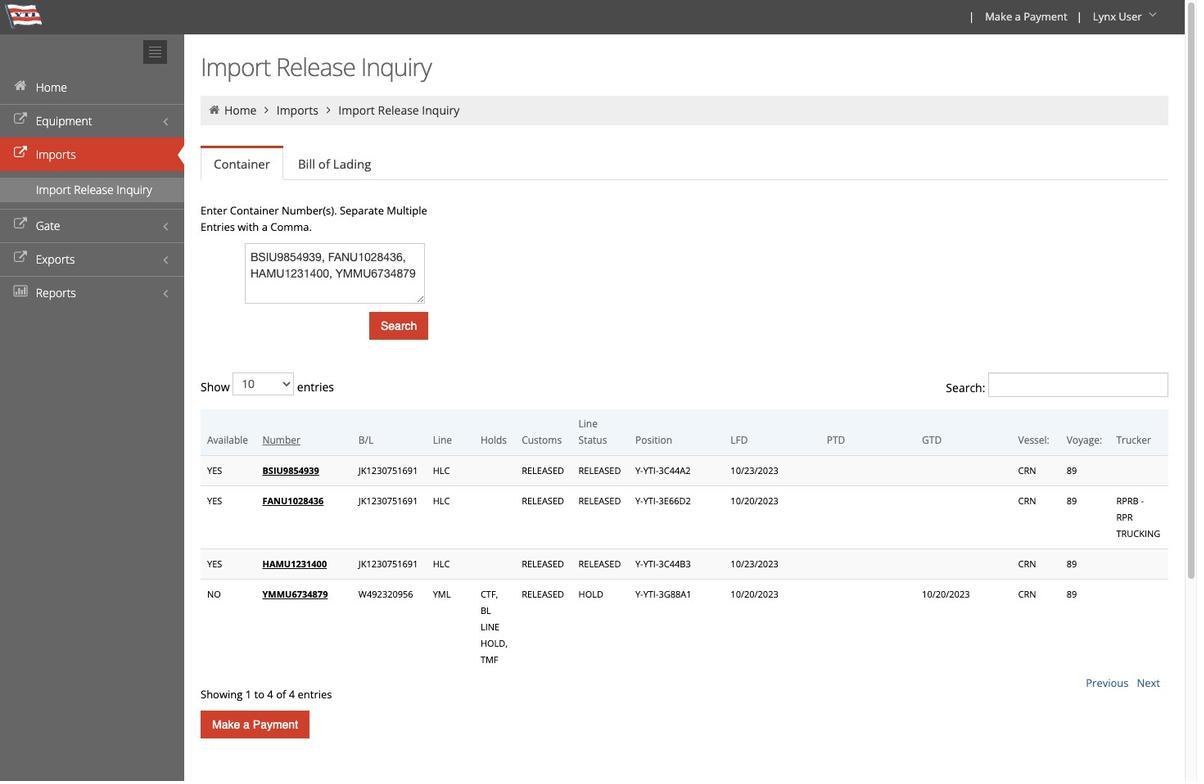 Task type: describe. For each thing, give the bounding box(es) containing it.
yes for fanu1028436
[[207, 495, 222, 507]]

0 vertical spatial entries
[[294, 379, 334, 395]]

container link
[[201, 148, 283, 180]]

voyage:
[[1067, 433, 1103, 447]]

0 vertical spatial inquiry
[[361, 50, 432, 84]]

lynx
[[1094, 9, 1117, 24]]

1 vertical spatial entries
[[298, 687, 332, 702]]

yti- for 3c44a2
[[644, 465, 659, 477]]

previous button
[[1087, 676, 1129, 691]]

y-yti-3e66d2
[[636, 495, 691, 507]]

release for right import release inquiry link
[[378, 102, 419, 118]]

1 vertical spatial import release inquiry link
[[0, 178, 184, 202]]

y- for y-yti-3c44a2
[[636, 465, 644, 477]]

y-yti-3c44b3
[[636, 558, 691, 570]]

next
[[1138, 676, 1161, 691]]

external link image for imports
[[12, 147, 29, 159]]

jk1230751691 for hamu1231400
[[359, 558, 418, 570]]

crn for 3e66d2
[[1019, 495, 1037, 507]]

b/l: activate to sort column ascending column header
[[352, 410, 427, 456]]

rpr
[[1117, 511, 1134, 524]]

y- for y-yti-3e66d2
[[636, 495, 644, 507]]

89 for 3c44b3
[[1067, 558, 1078, 570]]

rprb - rpr trucking
[[1117, 495, 1161, 540]]

enter
[[201, 203, 227, 218]]

3c44a2
[[659, 465, 691, 477]]

showing
[[201, 687, 243, 702]]

1
[[246, 687, 252, 702]]

release for bottom import release inquiry link
[[74, 182, 114, 197]]

trucking
[[1117, 528, 1161, 540]]

10/23/2023 for y-yti-3c44a2
[[731, 465, 779, 477]]

with
[[238, 220, 259, 234]]

hlc for fanu1028436
[[433, 495, 450, 507]]

container inside container link
[[214, 156, 270, 172]]

1 horizontal spatial home
[[224, 102, 257, 118]]

crn for 3c44a2
[[1019, 465, 1037, 477]]

holds
[[481, 433, 507, 447]]

hold
[[579, 588, 604, 601]]

3c44b3
[[659, 558, 691, 570]]

number(s).
[[282, 203, 337, 218]]

multiple
[[387, 203, 428, 218]]

row containing line status
[[201, 410, 1169, 456]]

reports
[[36, 285, 76, 301]]

lading
[[333, 156, 371, 172]]

angle down image
[[1146, 9, 1162, 20]]

container inside 'enter container number(s).  separate multiple entries with a comma.'
[[230, 203, 279, 218]]

yti- for 3e66d2
[[644, 495, 659, 507]]

previous next
[[1087, 676, 1161, 691]]

3g88a1
[[659, 588, 692, 601]]

bsiu9854939
[[263, 465, 319, 477]]

customs: activate to sort column ascending column header
[[516, 410, 572, 456]]

make a payment button
[[201, 711, 310, 739]]

entries
[[201, 220, 235, 234]]

b/l
[[359, 433, 374, 447]]

fanu1028436
[[263, 495, 324, 507]]

1 | from the left
[[969, 9, 975, 24]]

line: activate to sort column ascending column header
[[427, 410, 474, 456]]

make a payment inside make a payment link
[[986, 9, 1068, 24]]

1 4 from the left
[[267, 687, 273, 702]]

search button
[[370, 312, 429, 340]]

bar chart image
[[12, 286, 29, 297]]

make inside make a payment "button"
[[212, 719, 240, 732]]

position
[[636, 433, 673, 447]]

holds: activate to sort column ascending column header
[[474, 410, 516, 456]]

search
[[381, 320, 417, 333]]

gtd: activate to sort column ascending column header
[[916, 410, 1012, 456]]

ptd
[[827, 433, 846, 447]]

import for right import release inquiry link
[[339, 102, 375, 118]]

hamu1231400
[[263, 558, 327, 570]]

1 horizontal spatial payment
[[1024, 9, 1068, 24]]

lfd
[[731, 433, 749, 447]]

0 vertical spatial release
[[276, 50, 356, 84]]

location: activate to sort column ascending column header
[[629, 410, 725, 456]]

equipment
[[36, 113, 92, 129]]

y- for y-yti-3c44b3
[[636, 558, 644, 570]]

y- for y-yti-3g88a1
[[636, 588, 644, 601]]

bill of lading link
[[285, 147, 385, 180]]

yes for bsiu9854939
[[207, 465, 222, 477]]

lynx user link
[[1086, 0, 1168, 34]]

voyage:: activate to sort column ascending column header
[[1061, 410, 1111, 456]]

1 horizontal spatial home image
[[207, 104, 222, 116]]

hold,
[[481, 637, 508, 650]]

tmf
[[481, 654, 499, 666]]

number
[[263, 433, 301, 447]]

line status: activate to sort column ascending column header
[[572, 410, 629, 456]]

user
[[1120, 9, 1143, 24]]

number: activate to sort column ascending column header
[[256, 410, 352, 456]]

line status
[[579, 417, 608, 447]]

2 vertical spatial inquiry
[[117, 182, 152, 197]]

y-yti-3c44a2
[[636, 465, 691, 477]]

vessel:
[[1019, 433, 1050, 447]]

equipment link
[[0, 104, 184, 138]]

1 vertical spatial imports
[[36, 147, 76, 162]]

yti- for 3g88a1
[[644, 588, 659, 601]]

89 for 3c44a2
[[1067, 465, 1078, 477]]

grid containing show
[[201, 243, 1169, 703]]



Task type: vqa. For each thing, say whether or not it's contained in the screenshot.
Lynx User
yes



Task type: locate. For each thing, give the bounding box(es) containing it.
yti- up the y-yti-3g88a1
[[644, 558, 659, 570]]

2 external link image from the top
[[12, 252, 29, 264]]

1 horizontal spatial 4
[[289, 687, 295, 702]]

1 horizontal spatial import
[[201, 50, 271, 84]]

1 horizontal spatial imports
[[277, 102, 319, 118]]

row
[[201, 410, 1169, 456]]

4 89 from the top
[[1067, 588, 1078, 601]]

4 yti- from the top
[[644, 588, 659, 601]]

gate link
[[0, 209, 184, 243]]

make a payment inside make a payment "button"
[[212, 719, 298, 732]]

angle right image
[[322, 104, 336, 116]]

1 horizontal spatial make
[[986, 9, 1013, 24]]

ctf,
[[481, 588, 499, 601]]

imports link
[[277, 102, 319, 118], [0, 138, 184, 171]]

external link image left gate
[[12, 219, 29, 230]]

1 vertical spatial import
[[339, 102, 375, 118]]

yti- down y-yti-3c44b3
[[644, 588, 659, 601]]

line for line
[[433, 433, 452, 447]]

2 vertical spatial import
[[36, 182, 71, 197]]

0 vertical spatial import release inquiry link
[[339, 102, 460, 118]]

2 y- from the top
[[636, 495, 644, 507]]

0 vertical spatial container
[[214, 156, 270, 172]]

jk1230751691 for bsiu9854939
[[359, 465, 418, 477]]

line left the holds
[[433, 433, 452, 447]]

line
[[481, 621, 500, 633]]

external link image inside the equipment link
[[12, 114, 29, 125]]

1 vertical spatial import release inquiry
[[339, 102, 460, 118]]

y-yti-3g88a1
[[636, 588, 692, 601]]

89 for 3e66d2
[[1067, 495, 1078, 507]]

0 vertical spatial import release inquiry
[[201, 50, 432, 84]]

2 | from the left
[[1077, 9, 1083, 24]]

1 yes from the top
[[207, 465, 222, 477]]

89 for 3g88a1
[[1067, 588, 1078, 601]]

container up with
[[230, 203, 279, 218]]

0 horizontal spatial home image
[[12, 80, 29, 92]]

3 crn from the top
[[1019, 558, 1037, 570]]

import release inquiry up gate link at the top of the page
[[36, 182, 152, 197]]

external link image for equipment
[[12, 114, 29, 125]]

2 10/23/2023 from the top
[[731, 558, 779, 570]]

0 vertical spatial import
[[201, 50, 271, 84]]

0 horizontal spatial release
[[74, 182, 114, 197]]

0 vertical spatial jk1230751691
[[359, 465, 418, 477]]

home image
[[12, 80, 29, 92], [207, 104, 222, 116]]

exports
[[36, 252, 75, 267]]

release up angle right icon
[[276, 50, 356, 84]]

home link
[[0, 70, 184, 104], [224, 102, 257, 118]]

0 horizontal spatial a
[[243, 719, 250, 732]]

available
[[207, 433, 248, 447]]

bill of lading
[[298, 156, 371, 172]]

0 vertical spatial make a payment
[[986, 9, 1068, 24]]

1 jk1230751691 from the top
[[359, 465, 418, 477]]

2 jk1230751691 from the top
[[359, 495, 418, 507]]

1 vertical spatial external link image
[[12, 252, 29, 264]]

1 horizontal spatial make a payment
[[986, 9, 1068, 24]]

imports link right angle right image in the left top of the page
[[277, 102, 319, 118]]

import release inquiry for bottom import release inquiry link
[[36, 182, 152, 197]]

payment left lynx
[[1024, 9, 1068, 24]]

1 external link image from the top
[[12, 147, 29, 159]]

home image left angle right image in the left top of the page
[[207, 104, 222, 116]]

1 vertical spatial of
[[276, 687, 286, 702]]

0 vertical spatial line
[[579, 417, 598, 431]]

bill
[[298, 156, 315, 172]]

grid
[[201, 243, 1169, 703]]

external link image left equipment
[[12, 114, 29, 125]]

1 hlc from the top
[[433, 465, 450, 477]]

1 horizontal spatial |
[[1077, 9, 1083, 24]]

1 external link image from the top
[[12, 114, 29, 125]]

0 vertical spatial 10/23/2023
[[731, 465, 779, 477]]

exports link
[[0, 243, 184, 276]]

2 yes from the top
[[207, 495, 222, 507]]

2 external link image from the top
[[12, 219, 29, 230]]

None text field
[[245, 243, 425, 304]]

2 crn from the top
[[1019, 495, 1037, 507]]

released
[[522, 465, 565, 477], [579, 465, 621, 477], [522, 495, 565, 507], [579, 495, 621, 507], [522, 558, 565, 570], [579, 558, 621, 570], [522, 588, 565, 601]]

1 vertical spatial 10/23/2023
[[731, 558, 779, 570]]

|
[[969, 9, 975, 24], [1077, 9, 1083, 24]]

3 yti- from the top
[[644, 558, 659, 570]]

import release inquiry up angle right icon
[[201, 50, 432, 84]]

hlc
[[433, 465, 450, 477], [433, 495, 450, 507], [433, 558, 450, 570]]

external link image for exports
[[12, 252, 29, 264]]

import release inquiry link up gate link at the top of the page
[[0, 178, 184, 202]]

home up equipment
[[36, 79, 67, 95]]

of
[[319, 156, 330, 172], [276, 687, 286, 702]]

yes for hamu1231400
[[207, 558, 222, 570]]

external link image inside gate link
[[12, 219, 29, 230]]

y-
[[636, 465, 644, 477], [636, 495, 644, 507], [636, 558, 644, 570], [636, 588, 644, 601]]

1 vertical spatial payment
[[253, 719, 298, 732]]

payment down showing 1 to 4 of 4 entries
[[253, 719, 298, 732]]

0 horizontal spatial import
[[36, 182, 71, 197]]

2 vertical spatial import release inquiry
[[36, 182, 152, 197]]

1 vertical spatial yes
[[207, 495, 222, 507]]

1 vertical spatial external link image
[[12, 219, 29, 230]]

89
[[1067, 465, 1078, 477], [1067, 495, 1078, 507], [1067, 558, 1078, 570], [1067, 588, 1078, 601]]

1 yti- from the top
[[644, 465, 659, 477]]

jk1230751691
[[359, 465, 418, 477], [359, 495, 418, 507], [359, 558, 418, 570]]

0 horizontal spatial import release inquiry link
[[0, 178, 184, 202]]

alert
[[201, 456, 1169, 675]]

external link image for gate
[[12, 219, 29, 230]]

0 horizontal spatial payment
[[253, 719, 298, 732]]

imports right angle right image in the left top of the page
[[277, 102, 319, 118]]

10/23/2023 down lfd
[[731, 465, 779, 477]]

imports down equipment
[[36, 147, 76, 162]]

import up gate
[[36, 182, 71, 197]]

4
[[267, 687, 273, 702], [289, 687, 295, 702]]

comma.
[[271, 220, 312, 234]]

10/20/2023 for y-yti-3g88a1
[[731, 588, 779, 601]]

1 vertical spatial home image
[[207, 104, 222, 116]]

yml
[[433, 588, 451, 601]]

1 89 from the top
[[1067, 465, 1078, 477]]

y- left 3e66d2
[[636, 495, 644, 507]]

gate
[[36, 218, 60, 234]]

trucker
[[1117, 433, 1152, 447]]

0 horizontal spatial make
[[212, 719, 240, 732]]

import release inquiry right angle right icon
[[339, 102, 460, 118]]

1 horizontal spatial release
[[276, 50, 356, 84]]

w492320956
[[359, 588, 413, 601]]

0 vertical spatial a
[[1016, 9, 1022, 24]]

0 vertical spatial payment
[[1024, 9, 1068, 24]]

crn for 3g88a1
[[1019, 588, 1037, 601]]

separate
[[340, 203, 384, 218]]

yti- down 'y-yti-3c44a2'
[[644, 495, 659, 507]]

no
[[207, 588, 221, 601]]

payment inside "button"
[[253, 719, 298, 732]]

external link image down the equipment link
[[12, 147, 29, 159]]

rprb
[[1117, 495, 1140, 507]]

import up angle right image in the left top of the page
[[201, 50, 271, 84]]

import
[[201, 50, 271, 84], [339, 102, 375, 118], [36, 182, 71, 197]]

10/23/2023 right 3c44b3
[[731, 558, 779, 570]]

external link image up bar chart icon
[[12, 252, 29, 264]]

home link left angle right image in the left top of the page
[[224, 102, 257, 118]]

yti- for 3c44b3
[[644, 558, 659, 570]]

yes
[[207, 465, 222, 477], [207, 495, 222, 507], [207, 558, 222, 570]]

0 vertical spatial external link image
[[12, 147, 29, 159]]

release up gate link at the top of the page
[[74, 182, 114, 197]]

1 vertical spatial imports link
[[0, 138, 184, 171]]

yti- down 'position'
[[644, 465, 659, 477]]

y- left 3c44b3
[[636, 558, 644, 570]]

4 crn from the top
[[1019, 588, 1037, 601]]

yti-
[[644, 465, 659, 477], [644, 495, 659, 507], [644, 558, 659, 570], [644, 588, 659, 601]]

0 vertical spatial of
[[319, 156, 330, 172]]

3 yes from the top
[[207, 558, 222, 570]]

customs
[[522, 433, 562, 447]]

of right to
[[276, 687, 286, 702]]

import release inquiry for right import release inquiry link
[[339, 102, 460, 118]]

container up enter
[[214, 156, 270, 172]]

1 vertical spatial home
[[224, 102, 257, 118]]

crn
[[1019, 465, 1037, 477], [1019, 495, 1037, 507], [1019, 558, 1037, 570], [1019, 588, 1037, 601]]

make a payment down to
[[212, 719, 298, 732]]

jk1230751691 for fanu1028436
[[359, 495, 418, 507]]

import for bottom import release inquiry link
[[36, 182, 71, 197]]

imports link down equipment
[[0, 138, 184, 171]]

available: activate to sort column ascending column header
[[201, 410, 256, 456]]

next button
[[1138, 676, 1161, 691]]

entries
[[294, 379, 334, 395], [298, 687, 332, 702]]

0 horizontal spatial imports
[[36, 147, 76, 162]]

None text field
[[989, 373, 1169, 397]]

2 vertical spatial hlc
[[433, 558, 450, 570]]

1 vertical spatial make
[[212, 719, 240, 732]]

1 vertical spatial release
[[378, 102, 419, 118]]

to
[[254, 687, 265, 702]]

1 10/23/2023 from the top
[[731, 465, 779, 477]]

1 horizontal spatial import release inquiry link
[[339, 102, 460, 118]]

1 vertical spatial line
[[433, 433, 452, 447]]

vessel:: activate to sort column ascending column header
[[1012, 410, 1061, 456]]

0 vertical spatial home
[[36, 79, 67, 95]]

0 vertical spatial imports link
[[277, 102, 319, 118]]

| left lynx
[[1077, 9, 1083, 24]]

line up status
[[579, 417, 598, 431]]

0 horizontal spatial home link
[[0, 70, 184, 104]]

y- down 'position'
[[636, 465, 644, 477]]

import release inquiry link right angle right icon
[[339, 102, 460, 118]]

0 horizontal spatial |
[[969, 9, 975, 24]]

10/20/2023
[[731, 495, 779, 507], [731, 588, 779, 601], [923, 588, 971, 601]]

showing 1 to 4 of 4 entries
[[201, 687, 332, 702]]

-
[[1142, 495, 1145, 507]]

external link image inside exports link
[[12, 252, 29, 264]]

ptd: activate to sort column ascending column header
[[821, 410, 916, 456]]

bl
[[481, 605, 491, 617]]

0 horizontal spatial 4
[[267, 687, 273, 702]]

of right bill at the top left
[[319, 156, 330, 172]]

reports link
[[0, 276, 184, 310]]

0 vertical spatial home image
[[12, 80, 29, 92]]

1 horizontal spatial imports link
[[277, 102, 319, 118]]

0 vertical spatial hlc
[[433, 465, 450, 477]]

ctf, bl line hold, tmf
[[481, 588, 508, 666]]

import release inquiry link
[[339, 102, 460, 118], [0, 178, 184, 202]]

status
[[579, 433, 608, 447]]

line inside the line status
[[579, 417, 598, 431]]

make a payment link
[[978, 0, 1074, 34]]

external link image
[[12, 147, 29, 159], [12, 219, 29, 230]]

4 y- from the top
[[636, 588, 644, 601]]

2 hlc from the top
[[433, 495, 450, 507]]

lfd: activate to sort column ascending column header
[[725, 410, 821, 456]]

1 vertical spatial jk1230751691
[[359, 495, 418, 507]]

1 vertical spatial make a payment
[[212, 719, 298, 732]]

2 horizontal spatial release
[[378, 102, 419, 118]]

a inside 'enter container number(s).  separate multiple entries with a comma.'
[[262, 220, 268, 234]]

make a payment left lynx
[[986, 9, 1068, 24]]

1 vertical spatial a
[[262, 220, 268, 234]]

0 horizontal spatial home
[[36, 79, 67, 95]]

make
[[986, 9, 1013, 24], [212, 719, 240, 732]]

2 vertical spatial a
[[243, 719, 250, 732]]

home image up the equipment link
[[12, 80, 29, 92]]

home left angle right image in the left top of the page
[[224, 102, 257, 118]]

hlc for hamu1231400
[[433, 558, 450, 570]]

payment
[[1024, 9, 1068, 24], [253, 719, 298, 732]]

gtd
[[923, 433, 942, 447]]

0 horizontal spatial line
[[433, 433, 452, 447]]

| left make a payment link
[[969, 9, 975, 24]]

0 vertical spatial imports
[[277, 102, 319, 118]]

enter container number(s).  separate multiple entries with a comma.
[[201, 203, 428, 234]]

crn for 3c44b3
[[1019, 558, 1037, 570]]

trucker: activate to sort column ascending column header
[[1111, 410, 1169, 456]]

1 crn from the top
[[1019, 465, 1037, 477]]

make a payment
[[986, 9, 1068, 24], [212, 719, 298, 732]]

imports
[[277, 102, 319, 118], [36, 147, 76, 162]]

2 vertical spatial jk1230751691
[[359, 558, 418, 570]]

release right angle right icon
[[378, 102, 419, 118]]

2 89 from the top
[[1067, 495, 1078, 507]]

3 y- from the top
[[636, 558, 644, 570]]

alert containing yes
[[201, 456, 1169, 675]]

2 horizontal spatial import
[[339, 102, 375, 118]]

1 horizontal spatial a
[[262, 220, 268, 234]]

3 hlc from the top
[[433, 558, 450, 570]]

0 vertical spatial make
[[986, 9, 1013, 24]]

home link up equipment
[[0, 70, 184, 104]]

0 horizontal spatial make a payment
[[212, 719, 298, 732]]

1 vertical spatial container
[[230, 203, 279, 218]]

hlc for bsiu9854939
[[433, 465, 450, 477]]

0 horizontal spatial of
[[276, 687, 286, 702]]

3e66d2
[[659, 495, 691, 507]]

1 y- from the top
[[636, 465, 644, 477]]

1 vertical spatial hlc
[[433, 495, 450, 507]]

show
[[201, 379, 233, 395]]

angle right image
[[260, 104, 274, 116]]

entries up number: activate to sort column ascending column header at the left bottom
[[294, 379, 334, 395]]

3 jk1230751691 from the top
[[359, 558, 418, 570]]

ymmu6734879
[[263, 588, 328, 601]]

search:
[[947, 380, 989, 396]]

external link image
[[12, 114, 29, 125], [12, 252, 29, 264]]

container
[[214, 156, 270, 172], [230, 203, 279, 218]]

10/23/2023
[[731, 465, 779, 477], [731, 558, 779, 570]]

3 89 from the top
[[1067, 558, 1078, 570]]

make inside make a payment link
[[986, 9, 1013, 24]]

0 vertical spatial external link image
[[12, 114, 29, 125]]

1 vertical spatial inquiry
[[422, 102, 460, 118]]

entries right to
[[298, 687, 332, 702]]

10/23/2023 for y-yti-3c44b3
[[731, 558, 779, 570]]

2 horizontal spatial a
[[1016, 9, 1022, 24]]

0 vertical spatial yes
[[207, 465, 222, 477]]

10/20/2023 for y-yti-3e66d2
[[731, 495, 779, 507]]

import right angle right icon
[[339, 102, 375, 118]]

1 horizontal spatial home link
[[224, 102, 257, 118]]

previous
[[1087, 676, 1129, 691]]

2 4 from the left
[[289, 687, 295, 702]]

2 yti- from the top
[[644, 495, 659, 507]]

lynx user
[[1094, 9, 1143, 24]]

a
[[1016, 9, 1022, 24], [262, 220, 268, 234], [243, 719, 250, 732]]

line for line status
[[579, 417, 598, 431]]

inquiry
[[361, 50, 432, 84], [422, 102, 460, 118], [117, 182, 152, 197]]

y- left 3g88a1
[[636, 588, 644, 601]]

1 horizontal spatial of
[[319, 156, 330, 172]]

line
[[579, 417, 598, 431], [433, 433, 452, 447]]

0 horizontal spatial imports link
[[0, 138, 184, 171]]

1 horizontal spatial line
[[579, 417, 598, 431]]

2 vertical spatial release
[[74, 182, 114, 197]]

2 vertical spatial yes
[[207, 558, 222, 570]]

home
[[36, 79, 67, 95], [224, 102, 257, 118]]

a inside "button"
[[243, 719, 250, 732]]



